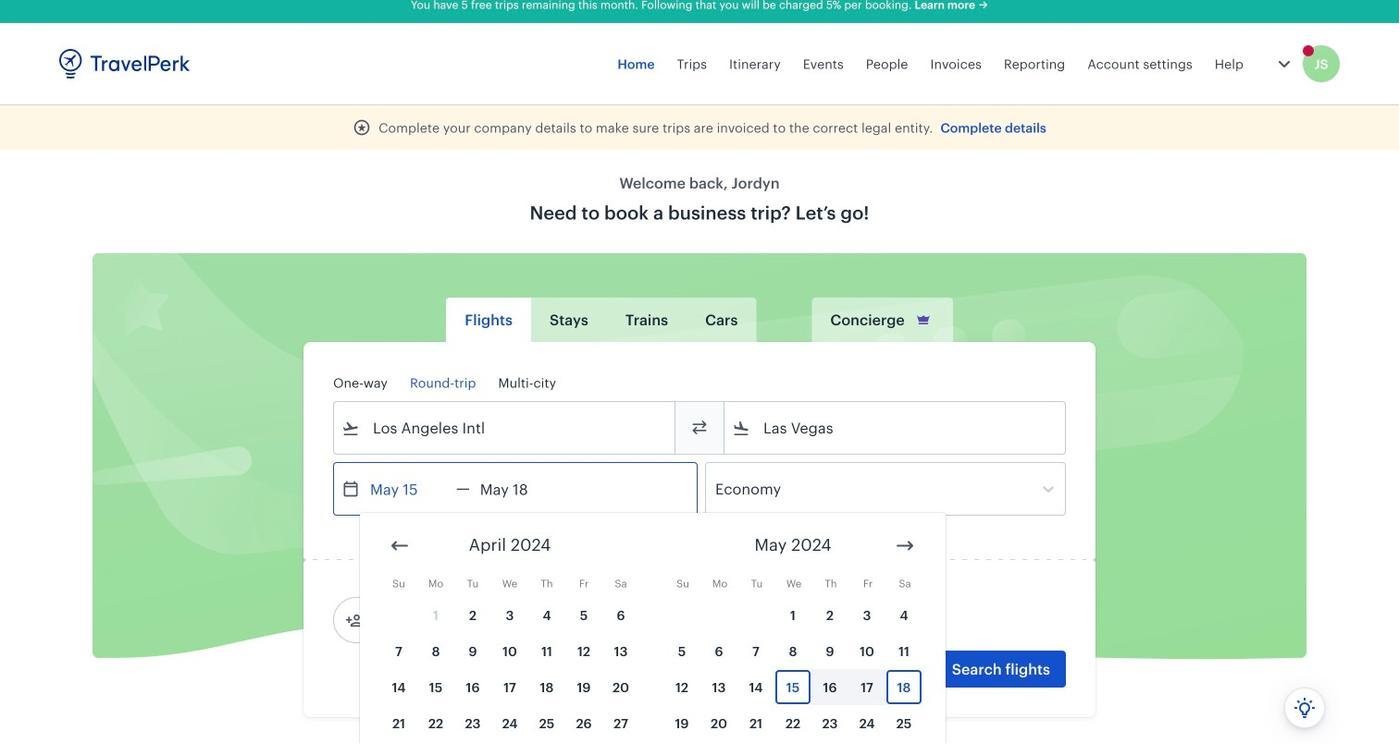 Task type: locate. For each thing, give the bounding box(es) containing it.
move forward to switch to the next month. image
[[894, 535, 916, 558]]

calendar application
[[360, 514, 1399, 744]]

From search field
[[360, 414, 651, 443]]



Task type: describe. For each thing, give the bounding box(es) containing it.
To search field
[[750, 414, 1041, 443]]

Return text field
[[470, 464, 566, 515]]

move backward to switch to the previous month. image
[[389, 535, 411, 558]]

Add first traveler search field
[[364, 606, 556, 636]]

Depart text field
[[360, 464, 456, 515]]



